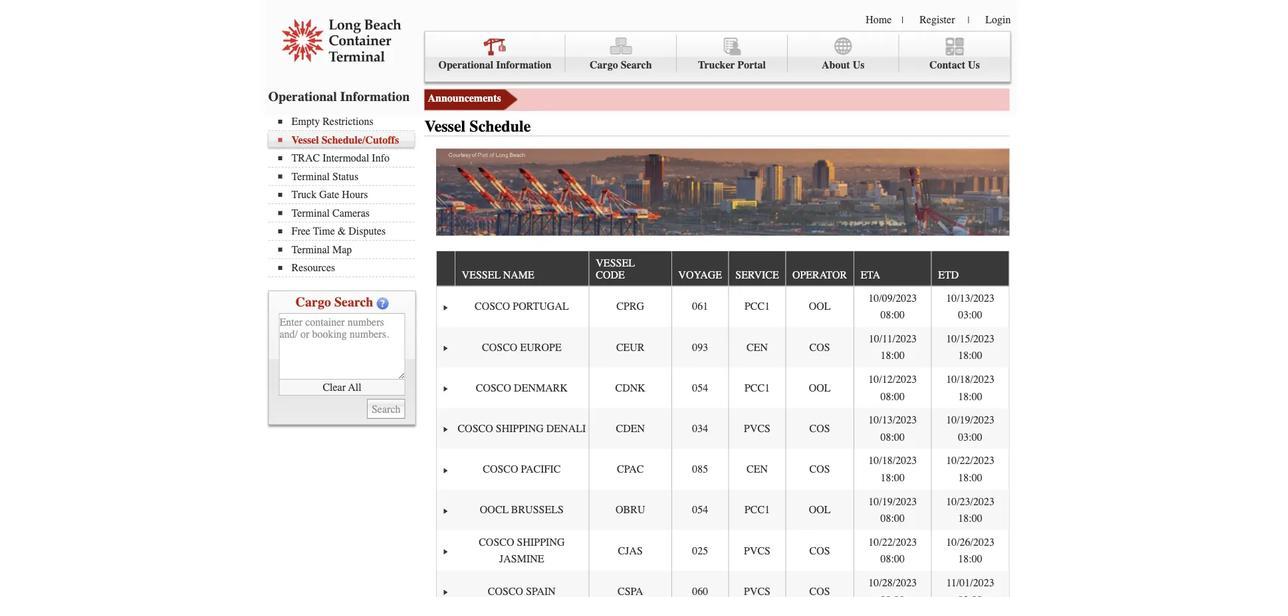 Task type: describe. For each thing, give the bounding box(es) containing it.
voyage link
[[679, 264, 729, 286]]

5 cell from the left
[[786, 571, 854, 597]]

cos for 10/13/2023
[[810, 422, 830, 435]]

1 vertical spatial cargo
[[296, 295, 331, 310]]

ool cell for 10/19/2023
[[786, 490, 854, 530]]

10/13/2023 for 08:00
[[869, 414, 917, 426]]

web
[[1077, 91, 1097, 105]]

pvcs cell for 034
[[729, 408, 786, 449]]

menu bar containing empty restrictions
[[268, 114, 421, 277]]

information inside menu bar
[[496, 59, 552, 71]]

cprg
[[617, 300, 645, 313]]

061
[[693, 300, 708, 313]]

18:00 inside 10/11/2023 18:00
[[881, 350, 905, 362]]

operational information inside operational information link
[[439, 59, 552, 71]]

row containing 10/28/2023 08:00
[[437, 571, 1009, 597]]

10/19/2023 08:00 cell
[[854, 490, 932, 530]]

name
[[503, 269, 535, 281]]

10/19/2023 03:00
[[947, 414, 995, 443]]

18:00 for 10/11/2023 18:00
[[959, 350, 983, 362]]

time
[[313, 225, 335, 237]]

08:00 for 10/19/2023 08:00
[[881, 512, 905, 525]]

10/26/2023
[[947, 536, 995, 548]]

row group containing 10/09/2023 08:00
[[437, 286, 1009, 597]]

pcc1 cell for 10/19/2023
[[729, 490, 786, 530]]

10/18/2023 for the topmost 10/18/2023 18:00 cell
[[947, 373, 995, 386]]

ool cell for 10/12/2023
[[786, 368, 854, 408]]

10/13/2023 08:00 cell
[[854, 408, 932, 449]]

code
[[596, 269, 625, 281]]

cpac cell
[[589, 449, 672, 490]]

1 cell from the left
[[455, 571, 589, 597]]

cosco pacific
[[483, 463, 561, 475]]

1 the from the left
[[970, 91, 985, 105]]

gate
[[1178, 91, 1198, 105]]

clear
[[323, 381, 346, 394]]

tree grid containing vessel code
[[437, 251, 1009, 597]]

vessel inside empty restrictions vessel schedule/cutoffs trac intermodal info terminal status truck gate hours terminal cameras free time & disputes terminal map resources
[[292, 134, 319, 146]]

1 vertical spatial operational
[[268, 89, 337, 104]]

free time & disputes link
[[278, 225, 415, 237]]

cpac
[[617, 463, 644, 475]]

operator
[[793, 269, 848, 281]]

cden cell
[[589, 408, 672, 449]]

093
[[693, 341, 708, 353]]

schedule/cutoffs
[[322, 134, 399, 146]]

cos cell for 10/11/2023
[[786, 327, 854, 368]]

etd
[[939, 269, 959, 281]]

truck inside empty restrictions vessel schedule/cutoffs trac intermodal info terminal status truck gate hours terminal cameras free time & disputes terminal map resources
[[292, 189, 317, 201]]

row containing 10/09/2023 08:00
[[437, 286, 1009, 327]]

be
[[629, 91, 640, 105]]

empty restrictions vessel schedule/cutoffs trac intermodal info terminal status truck gate hours terminal cameras free time & disputes terminal map resources
[[292, 115, 399, 274]]

home
[[866, 13, 892, 26]]

cen for 093
[[747, 341, 768, 353]]

terminal status link
[[278, 170, 415, 183]]

pvcs cell for 025
[[729, 530, 786, 571]]

ceur cell
[[589, 327, 672, 368]]

denali
[[547, 422, 586, 435]]

row containing 10/19/2023 08:00
[[437, 490, 1009, 530]]

03:00 for 10/13/2023 03:00
[[959, 309, 983, 321]]

10/26/2023 18:00
[[947, 536, 995, 565]]

034 cell
[[672, 408, 729, 449]]

cos for 10/22/2023
[[810, 545, 830, 557]]

trac intermodal info link
[[278, 152, 415, 164]]

vessel name
[[462, 269, 535, 281]]

we
[[1270, 91, 1280, 105]]

2 for from the left
[[1235, 91, 1249, 105]]

054 cell for obru
[[672, 490, 729, 530]]

10/26/2023 18:00 cell
[[932, 530, 1009, 571]]

10/15/2023 18:00
[[947, 333, 995, 362]]

info
[[372, 152, 390, 164]]

shift.
[[870, 91, 896, 105]]

cosco shipping denali cell
[[455, 408, 589, 449]]

2 cell from the left
[[589, 571, 672, 597]]

1 | from the left
[[902, 15, 904, 25]]

025
[[693, 545, 708, 557]]

3 terminal from the top
[[292, 243, 330, 256]]

2 the from the left
[[1252, 91, 1267, 105]]

portugal
[[513, 300, 569, 313]]

10/22/2023 18:00 cell
[[932, 449, 1009, 490]]

row containing 10/12/2023 08:00
[[437, 368, 1009, 408]]

resources
[[292, 262, 335, 274]]

free
[[292, 225, 311, 237]]

cen for 085
[[747, 463, 768, 475]]

operator link
[[793, 264, 854, 286]]

2 terminal from the top
[[292, 207, 330, 219]]

cosco shipping jasmine
[[479, 536, 565, 565]]

10/19/2023 for 03:00
[[947, 414, 995, 426]]

about us link
[[788, 35, 899, 72]]

cosco europe
[[482, 341, 562, 353]]

vessel for name
[[462, 269, 501, 281]]

row containing vessel code
[[437, 251, 1009, 286]]

us for about us
[[853, 59, 865, 71]]

cargo inside 'cargo search' link
[[590, 59, 618, 71]]

ceur
[[616, 341, 645, 353]]

pacific
[[521, 463, 561, 475]]

10/12/2023
[[869, 373, 917, 386]]

18:00 for 10/18/2023 18:00
[[959, 472, 983, 484]]

10/22/2023 08:00 cell
[[854, 530, 932, 571]]

map
[[333, 243, 352, 256]]

empty restrictions link
[[278, 115, 415, 128]]

login
[[986, 13, 1011, 26]]

10/11/2023 18:00 cell
[[854, 327, 932, 368]]

ool cell for 10/09/2023
[[786, 286, 854, 327]]

085
[[693, 463, 708, 475]]

10/23/2023 18:00 cell
[[932, 490, 1009, 530]]

login link
[[986, 13, 1011, 26]]

vessel schedule/cutoffs link
[[278, 134, 415, 146]]

trucker portal
[[698, 59, 766, 71]]

&
[[338, 225, 346, 237]]

025 cell
[[672, 530, 729, 571]]

clear all button
[[279, 380, 405, 396]]

vessel schedule
[[425, 117, 531, 136]]

vessel name link
[[462, 264, 541, 286]]

cos for 10/18/2023
[[810, 463, 830, 475]]

1 terminal from the top
[[292, 170, 330, 183]]

refer
[[933, 91, 955, 105]]

03:00 for 11/01/2023 03:00
[[959, 594, 983, 597]]

Enter container numbers and/ or booking numbers.  text field
[[279, 313, 405, 380]]

cosco pacific cell
[[455, 449, 589, 490]]

0 horizontal spatial 10/18/2023 18:00
[[869, 455, 917, 484]]

page
[[1100, 91, 1122, 105]]

pcc1 cell for 10/12/2023
[[729, 368, 786, 408]]

085 cell
[[672, 449, 729, 490]]

2nd
[[849, 91, 867, 105]]

cosco for cosco pacific
[[483, 463, 519, 475]]

08:00 for 10/28/2023 08:00
[[881, 594, 905, 597]]

pcc1 cell for 10/09/2023
[[729, 286, 786, 327]]

08:00 for 10/22/2023 08:00
[[881, 553, 905, 565]]

service
[[736, 269, 779, 281]]

10/22/2023 for 18:00
[[947, 455, 995, 467]]

cprg cell
[[589, 286, 672, 327]]

all
[[348, 381, 362, 394]]

10/19/2023 08:00
[[869, 495, 917, 525]]

10/12/2023 08:00 cell
[[854, 368, 932, 408]]

10/13/2023 03:00 cell
[[932, 286, 1009, 327]]

contact us link
[[899, 35, 1011, 72]]

terminal map link
[[278, 243, 415, 256]]

row containing 10/13/2023 08:00
[[437, 408, 1009, 449]]

cdnk
[[616, 382, 646, 394]]

to
[[958, 91, 967, 105]]

22nd,
[[819, 91, 846, 105]]

operational inside menu bar
[[439, 59, 494, 71]]

10/09/2023 08:00
[[869, 292, 917, 321]]



Task type: vqa. For each thing, say whether or not it's contained in the screenshot.


Task type: locate. For each thing, give the bounding box(es) containing it.
us for contact us
[[968, 59, 980, 71]]

1 horizontal spatial search
[[621, 59, 652, 71]]

1 cos cell from the top
[[786, 327, 854, 368]]

1 vertical spatial 10/13/2023
[[869, 414, 917, 426]]

03:00 up 10/15/2023
[[959, 309, 983, 321]]

1 vertical spatial 054
[[693, 504, 708, 516]]

1 vertical spatial 054 cell
[[672, 490, 729, 530]]

cosco
[[475, 300, 510, 313], [482, 341, 518, 353], [476, 382, 512, 394], [458, 422, 493, 435], [483, 463, 519, 475], [479, 536, 514, 548]]

2 054 from the top
[[693, 504, 708, 516]]

vessel inside "link"
[[462, 269, 501, 281]]

truck gate hours link
[[278, 189, 415, 201]]

0 horizontal spatial 10/22/2023
[[869, 536, 917, 548]]

operational up announcements
[[439, 59, 494, 71]]

1 pcc1 cell from the top
[[729, 286, 786, 327]]

ool cell
[[786, 286, 854, 327], [786, 368, 854, 408], [786, 490, 854, 530]]

empty
[[292, 115, 320, 128]]

obru
[[616, 504, 645, 516]]

ool for 10/09/2023
[[809, 300, 831, 313]]

etd link
[[939, 264, 966, 286]]

1 vertical spatial ool
[[809, 382, 831, 394]]

1 vertical spatial truck
[[292, 189, 317, 201]]

cen cell
[[729, 327, 786, 368], [729, 449, 786, 490]]

cameras
[[333, 207, 370, 219]]

0 vertical spatial cen
[[747, 341, 768, 353]]

061 cell
[[672, 286, 729, 327]]

search down resources link
[[334, 295, 373, 310]]

03:00 up 10/22/2023 18:00
[[959, 431, 983, 443]]

0 horizontal spatial information
[[340, 89, 410, 104]]

vessel left name at top
[[462, 269, 501, 281]]

terminal cameras link
[[278, 207, 415, 219]]

1 vertical spatial 10/18/2023 18:00
[[869, 455, 917, 484]]

us
[[853, 59, 865, 71], [968, 59, 980, 71]]

1 horizontal spatial 10/19/2023
[[947, 414, 995, 426]]

10/18/2023 18:00 down 10/15/2023 18:00 cell
[[947, 373, 995, 403]]

054
[[693, 382, 708, 394], [693, 504, 708, 516]]

cosco down the cosco denmark cell
[[458, 422, 493, 435]]

2 054 cell from the top
[[672, 490, 729, 530]]

1 horizontal spatial operational information
[[439, 59, 552, 71]]

contact us
[[930, 59, 980, 71]]

about us
[[822, 59, 865, 71]]

10/22/2023 18:00
[[947, 455, 995, 484]]

1 vertical spatial ool cell
[[786, 368, 854, 408]]

1 horizontal spatial |
[[968, 15, 970, 25]]

| right home link
[[902, 15, 904, 25]]

18:00 for 10/22/2023 08:00
[[959, 553, 983, 565]]

2 vertical spatial pcc1 cell
[[729, 490, 786, 530]]

0 horizontal spatial vessel
[[292, 134, 319, 146]]

the right to
[[970, 91, 985, 105]]

1 vertical spatial pvcs cell
[[729, 530, 786, 571]]

10/11/2023
[[869, 333, 917, 345]]

cosco for cosco denmark
[[476, 382, 512, 394]]

4 row from the top
[[437, 368, 1009, 408]]

1 054 cell from the top
[[672, 368, 729, 408]]

vessel down announcements
[[425, 117, 466, 136]]

shipping up the jasmine
[[517, 536, 565, 548]]

terminal up free
[[292, 207, 330, 219]]

pvcs for 034
[[744, 422, 771, 435]]

7 row from the top
[[437, 490, 1009, 530]]

truck right to
[[988, 91, 1016, 105]]

8 row from the top
[[437, 530, 1009, 571]]

cargo search up 'will'
[[590, 59, 652, 71]]

10/19/2023 for 08:00
[[869, 495, 917, 508]]

054 cell up 025
[[672, 490, 729, 530]]

1 vertical spatial pcc1 cell
[[729, 368, 786, 408]]

10/23/2023 18:00
[[947, 495, 995, 525]]

cen right 093
[[747, 341, 768, 353]]

cosco for cosco portugal
[[475, 300, 510, 313]]

0 vertical spatial 054 cell
[[672, 368, 729, 408]]

0 vertical spatial 10/18/2023
[[947, 373, 995, 386]]

eta
[[861, 269, 881, 281]]

10/09/2023 08:00 cell
[[854, 286, 932, 327]]

for right 'page'
[[1125, 91, 1139, 105]]

10/22/2023 down 10/19/2023 03:00 cell
[[947, 455, 995, 467]]

0 vertical spatial operational information
[[439, 59, 552, 71]]

ool for 10/19/2023
[[809, 504, 831, 516]]

1 horizontal spatial hours
[[1045, 91, 1074, 105]]

cosco left europe
[[482, 341, 518, 353]]

4 08:00 from the top
[[881, 512, 905, 525]]

10/28/2023 08:00 cell
[[854, 571, 932, 597]]

truck down trac
[[292, 189, 317, 201]]

cen cell right the 085
[[729, 449, 786, 490]]

us right contact
[[968, 59, 980, 71]]

08:00 inside 10/19/2023 08:00
[[881, 512, 905, 525]]

0 horizontal spatial operational information
[[268, 89, 410, 104]]

0 vertical spatial 10/22/2023
[[947, 455, 995, 467]]

0 vertical spatial pcc1
[[745, 300, 770, 313]]

1 horizontal spatial 10/18/2023
[[947, 373, 995, 386]]

2 horizontal spatial gate
[[1019, 91, 1042, 105]]

10/12/2023 08:00
[[869, 373, 917, 403]]

0 vertical spatial menu bar
[[425, 31, 1011, 82]]

register
[[920, 13, 955, 26]]

0 vertical spatial ool cell
[[786, 286, 854, 327]]

please
[[899, 91, 930, 105]]

11/01/2023 03:00 cell
[[932, 571, 1009, 597]]

2 cos from the top
[[810, 422, 830, 435]]

cosco denmark cell
[[455, 368, 589, 408]]

operational information up announcements
[[439, 59, 552, 71]]

0 horizontal spatial search
[[334, 295, 373, 310]]

1 vertical spatial menu bar
[[268, 114, 421, 277]]

10/19/2023 up 10/22/2023 08:00
[[869, 495, 917, 508]]

3 row from the top
[[437, 327, 1009, 368]]

the left we
[[1252, 91, 1267, 105]]

1 row from the top
[[437, 251, 1009, 286]]

vessel
[[596, 257, 635, 269], [462, 269, 501, 281]]

trucker
[[698, 59, 735, 71]]

08:00 down 10/12/2023 08:00 cell
[[881, 431, 905, 443]]

about
[[822, 59, 850, 71]]

pvcs right 034
[[744, 422, 771, 435]]

0 horizontal spatial the
[[970, 91, 985, 105]]

1 horizontal spatial truck
[[988, 91, 1016, 105]]

1 ool cell from the top
[[786, 286, 854, 327]]

1 horizontal spatial us
[[968, 59, 980, 71]]

1 vertical spatial 03:00
[[959, 431, 983, 443]]

10/13/2023 08:00
[[869, 414, 917, 443]]

1 vertical spatial cargo search
[[296, 295, 373, 310]]

1 vertical spatial terminal
[[292, 207, 330, 219]]

10/18/2023 18:00 down 10/13/2023 08:00 cell
[[869, 455, 917, 484]]

shipping
[[496, 422, 544, 435], [517, 536, 565, 548]]

03:00 down 11/01/2023
[[959, 594, 983, 597]]

10/22/2023 for 08:00
[[869, 536, 917, 548]]

10/22/2023 down 10/19/2023 08:00 cell
[[869, 536, 917, 548]]

10/28/2023
[[869, 577, 917, 589]]

4 cos from the top
[[810, 545, 830, 557]]

operational information up empty restrictions link
[[268, 89, 410, 104]]

4 cos cell from the top
[[786, 530, 854, 571]]

10/15
[[523, 91, 550, 105]]

pvcs cell right 025
[[729, 530, 786, 571]]

tree grid
[[437, 251, 1009, 597]]

operational information link
[[425, 35, 566, 72]]

1 vertical spatial 10/19/2023
[[869, 495, 917, 508]]

1 horizontal spatial gate
[[581, 91, 604, 105]]

2 cen cell from the top
[[729, 449, 786, 490]]

pvcs for 025
[[744, 545, 771, 557]]

10/18/2023 18:00
[[947, 373, 995, 403], [869, 455, 917, 484]]

10/11/2023 18:00
[[869, 333, 917, 362]]

vessel for code
[[596, 257, 635, 269]]

0 horizontal spatial for
[[1125, 91, 1139, 105]]

3 cos from the top
[[810, 463, 830, 475]]

0 vertical spatial operational
[[439, 59, 494, 71]]

4 cell from the left
[[729, 571, 786, 597]]

1 08:00 from the top
[[881, 309, 905, 321]]

pvcs cell right 034
[[729, 408, 786, 449]]

6 08:00 from the top
[[881, 594, 905, 597]]

cos cell for 10/13/2023
[[786, 408, 854, 449]]

vessel code
[[596, 257, 635, 281]]

08:00 up 10/22/2023 08:00
[[881, 512, 905, 525]]

2 cos cell from the top
[[786, 408, 854, 449]]

18:00 inside 10/15/2023 18:00
[[959, 350, 983, 362]]

10/13/2023 down 10/12/2023 08:00 cell
[[869, 414, 917, 426]]

terminal down trac
[[292, 170, 330, 183]]

2 vertical spatial terminal
[[292, 243, 330, 256]]

08:00 down 10/09/2023
[[881, 309, 905, 321]]

10/18/2023
[[947, 373, 995, 386], [869, 455, 917, 467]]

3 08:00 from the top
[[881, 431, 905, 443]]

pcc1 for 10/19/2023
[[745, 504, 770, 516]]

08:00
[[881, 309, 905, 321], [881, 390, 905, 403], [881, 431, 905, 443], [881, 512, 905, 525], [881, 553, 905, 565], [881, 594, 905, 597]]

2 cen from the top
[[747, 463, 768, 475]]

cargo
[[590, 59, 618, 71], [296, 295, 331, 310]]

october right and
[[777, 91, 816, 105]]

hours inside empty restrictions vessel schedule/cutoffs trac intermodal info terminal status truck gate hours terminal cameras free time & disputes terminal map resources
[[342, 189, 368, 201]]

1 horizontal spatial cargo
[[590, 59, 618, 71]]

2 | from the left
[[968, 15, 970, 25]]

2 ool from the top
[[809, 382, 831, 394]]

will
[[607, 91, 626, 105]]

10/13/2023 for 03:00
[[947, 292, 995, 304]]

5 row from the top
[[437, 408, 1009, 449]]

oocl brussels cell
[[455, 490, 589, 530]]

9 row from the top
[[437, 571, 1009, 597]]

054 cell up 034
[[672, 368, 729, 408]]

1 horizontal spatial cargo search
[[590, 59, 652, 71]]

10/28/2023 08:00
[[869, 577, 917, 597]]

1 vertical spatial 10/22/2023
[[869, 536, 917, 548]]

054 down 093 cell
[[693, 382, 708, 394]]

10/23/2023
[[947, 495, 995, 508]]

information up restrictions
[[340, 89, 410, 104]]

1 cos from the top
[[810, 341, 830, 353]]

08:00 inside 10/22/2023 08:00
[[881, 553, 905, 565]]

08:00 for 10/12/2023 08:00
[[881, 390, 905, 403]]

pvcs cell
[[729, 408, 786, 449], [729, 530, 786, 571]]

0 vertical spatial pvcs
[[744, 422, 771, 435]]

cosco shipping jasmine cell
[[455, 530, 589, 571]]

10/18/2023 18:00 cell up 10/19/2023 08:00
[[854, 449, 932, 490]]

18:00 up 10/19/2023 08:00
[[881, 472, 905, 484]]

cos for 10/11/2023
[[810, 341, 830, 353]]

054 for obru
[[693, 504, 708, 516]]

search up be
[[621, 59, 652, 71]]

093 cell
[[672, 327, 729, 368]]

08:00 down 10/12/2023
[[881, 390, 905, 403]]

1 horizontal spatial information
[[496, 59, 552, 71]]

cosco inside cell
[[482, 341, 518, 353]]

6 row from the top
[[437, 449, 1009, 490]]

pvcs right 025
[[744, 545, 771, 557]]

cosco shipping denali
[[458, 422, 586, 435]]

0 horizontal spatial 10/19/2023
[[869, 495, 917, 508]]

10/09/2023
[[869, 292, 917, 304]]

october left the '21st' at the right of the page
[[692, 91, 731, 105]]

3 ool cell from the top
[[786, 490, 854, 530]]

us right about
[[853, 59, 865, 71]]

0 vertical spatial terminal
[[292, 170, 330, 183]]

10/15/2023
[[947, 333, 995, 345]]

03:00 inside 10/13/2023 03:00
[[959, 309, 983, 321]]

oocl
[[480, 504, 509, 516]]

voyage
[[679, 269, 722, 281]]

10/22/2023 08:00
[[869, 536, 917, 565]]

cosco inside cell
[[458, 422, 493, 435]]

vessel down empty
[[292, 134, 319, 146]]

2 pcc1 from the top
[[745, 382, 770, 394]]

0 vertical spatial 10/18/2023 18:00
[[947, 373, 995, 403]]

03:00 for 10/19/2023 03:00
[[959, 431, 983, 443]]

1 vertical spatial pvcs
[[744, 545, 771, 557]]

and
[[757, 91, 774, 105]]

hours up 'cameras'
[[342, 189, 368, 201]]

shipping for jasmine
[[517, 536, 565, 548]]

row containing 10/11/2023 18:00
[[437, 327, 1009, 368]]

cosco for cosco europe
[[482, 341, 518, 353]]

vessel
[[425, 117, 466, 136], [292, 134, 319, 146]]

0 horizontal spatial october
[[692, 91, 731, 105]]

pcc1 cell
[[729, 286, 786, 327], [729, 368, 786, 408], [729, 490, 786, 530]]

03:00 inside 11/01/2023 03:00
[[959, 594, 983, 597]]

operational up empty
[[268, 89, 337, 104]]

08:00 inside 10/13/2023 08:00
[[881, 431, 905, 443]]

08:00 for 10/13/2023 08:00
[[881, 431, 905, 443]]

cen cell for 093
[[729, 327, 786, 368]]

1 for from the left
[[1125, 91, 1139, 105]]

obru cell
[[589, 490, 672, 530]]

0 vertical spatial truck
[[988, 91, 1016, 105]]

1 cen from the top
[[747, 341, 768, 353]]

10/18/2023 down 10/15/2023 18:00 cell
[[947, 373, 995, 386]]

034
[[693, 422, 708, 435]]

0 horizontal spatial menu bar
[[268, 114, 421, 277]]

1 vertical spatial information
[[340, 89, 410, 104]]

18:00 up 10/23/2023
[[959, 472, 983, 484]]

0 vertical spatial search
[[621, 59, 652, 71]]

1 horizontal spatial october
[[777, 91, 816, 105]]

054 cell for cdnk
[[672, 368, 729, 408]]

cjas
[[618, 545, 643, 557]]

cen
[[747, 341, 768, 353], [747, 463, 768, 475]]

18:00 inside 10/22/2023 18:00
[[959, 472, 983, 484]]

intermodal
[[323, 152, 369, 164]]

shipping down the cosco denmark cell
[[496, 422, 544, 435]]

trac
[[292, 152, 320, 164]]

closed
[[643, 91, 689, 105]]

0 horizontal spatial |
[[902, 15, 904, 25]]

contact
[[930, 59, 966, 71]]

shipping inside cell
[[496, 422, 544, 435]]

3 pcc1 cell from the top
[[729, 490, 786, 530]]

1 horizontal spatial operational
[[439, 59, 494, 71]]

2 october from the left
[[777, 91, 816, 105]]

3 03:00 from the top
[[959, 594, 983, 597]]

2 vertical spatial pcc1
[[745, 504, 770, 516]]

0 vertical spatial pcc1 cell
[[729, 286, 786, 327]]

1 horizontal spatial the
[[1252, 91, 1267, 105]]

1 cen cell from the top
[[729, 327, 786, 368]]

gate right the
[[581, 91, 604, 105]]

08:00 up 10/28/2023
[[881, 553, 905, 565]]

row
[[437, 251, 1009, 286], [437, 286, 1009, 327], [437, 327, 1009, 368], [437, 368, 1009, 408], [437, 408, 1009, 449], [437, 449, 1009, 490], [437, 490, 1009, 530], [437, 530, 1009, 571], [437, 571, 1009, 597]]

cargo up 'will'
[[590, 59, 618, 71]]

cosco denmark
[[476, 382, 568, 394]]

operational
[[439, 59, 494, 71], [268, 89, 337, 104]]

cen right the 085
[[747, 463, 768, 475]]

cargo down resources
[[296, 295, 331, 310]]

pcc1 for 10/09/2023
[[745, 300, 770, 313]]

1 horizontal spatial 10/18/2023 18:00
[[947, 373, 995, 403]]

terminal up resources
[[292, 243, 330, 256]]

1 vertical spatial operational information
[[268, 89, 410, 104]]

1 vertical spatial cen cell
[[729, 449, 786, 490]]

cos cell for 10/22/2023
[[786, 530, 854, 571]]

1 vertical spatial 10/18/2023
[[869, 455, 917, 467]]

october
[[692, 91, 731, 105], [777, 91, 816, 105]]

oocl brussels
[[480, 504, 564, 516]]

cargo search down resources link
[[296, 295, 373, 310]]

cos cell for 10/18/2023
[[786, 449, 854, 490]]

vessel up the cprg cell
[[596, 257, 635, 269]]

1 us from the left
[[853, 59, 865, 71]]

truck
[[988, 91, 1016, 105], [292, 189, 317, 201]]

10/18/2023 down 10/13/2023 08:00 cell
[[869, 455, 917, 467]]

10/18/2023 for bottom 10/18/2023 18:00 cell
[[869, 455, 917, 467]]

| left login
[[968, 15, 970, 25]]

shipping inside cosco shipping jasmine
[[517, 536, 565, 548]]

details
[[1201, 91, 1232, 105]]

gate inside empty restrictions vessel schedule/cutoffs trac intermodal info terminal status truck gate hours terminal cameras free time & disputes terminal map resources
[[319, 189, 339, 201]]

cen cell right 093
[[729, 327, 786, 368]]

10/19/2023 inside cell
[[869, 495, 917, 508]]

1 horizontal spatial 10/13/2023
[[947, 292, 995, 304]]

cosco portugal cell
[[455, 286, 589, 327]]

3 ool from the top
[[809, 504, 831, 516]]

cen cell for 085
[[729, 449, 786, 490]]

disputes
[[349, 225, 386, 237]]

0 horizontal spatial us
[[853, 59, 865, 71]]

2 us from the left
[[968, 59, 980, 71]]

1 horizontal spatial vessel
[[425, 117, 466, 136]]

10/22/2023
[[947, 455, 995, 467], [869, 536, 917, 548]]

2 pcc1 cell from the top
[[729, 368, 786, 408]]

1 ool from the top
[[809, 300, 831, 313]]

cosco down the vessel name
[[475, 300, 510, 313]]

menu bar
[[425, 31, 1011, 82], [268, 114, 421, 277]]

gate left web
[[1019, 91, 1042, 105]]

18:00 up "10/19/2023 03:00"
[[959, 390, 983, 403]]

cdnk cell
[[589, 368, 672, 408]]

the
[[560, 91, 578, 105]]

cos cell
[[786, 327, 854, 368], [786, 408, 854, 449], [786, 449, 854, 490], [786, 530, 854, 571]]

0 vertical spatial 10/13/2023
[[947, 292, 995, 304]]

for
[[1125, 91, 1139, 105], [1235, 91, 1249, 105]]

row containing cosco shipping jasmine
[[437, 530, 1009, 571]]

cosco portugal
[[475, 300, 569, 313]]

08:00 inside 10/09/2023 08:00
[[881, 309, 905, 321]]

08:00 inside 10/28/2023 08:00
[[881, 594, 905, 597]]

10/15/2023 18:00 cell
[[932, 327, 1009, 368]]

1 vertical spatial search
[[334, 295, 373, 310]]

03:00 inside "10/19/2023 03:00"
[[959, 431, 983, 443]]

brussels
[[511, 504, 564, 516]]

10/13/2023 inside 10/13/2023 03:00 cell
[[947, 292, 995, 304]]

cosco left pacific
[[483, 463, 519, 475]]

0 vertical spatial 054
[[693, 382, 708, 394]]

ool for 10/12/2023
[[809, 382, 831, 394]]

0 vertical spatial 10/19/2023
[[947, 414, 995, 426]]

3 pcc1 from the top
[[745, 504, 770, 516]]

18:00 down 10/26/2023
[[959, 553, 983, 565]]

shipping for denali
[[496, 422, 544, 435]]

10/18/2023 18:00 cell
[[932, 368, 1009, 408], [854, 449, 932, 490]]

0 vertical spatial shipping
[[496, 422, 544, 435]]

18:00 inside '10/26/2023 18:00'
[[959, 553, 983, 565]]

08:00 for 10/09/2023 08:00
[[881, 309, 905, 321]]

10/19/2023 inside cell
[[947, 414, 995, 426]]

3 cos cell from the top
[[786, 449, 854, 490]]

0 vertical spatial hours
[[1045, 91, 1074, 105]]

0 vertical spatial ool
[[809, 300, 831, 313]]

0 vertical spatial 10/18/2023 18:00 cell
[[932, 368, 1009, 408]]

row group
[[437, 286, 1009, 597]]

cjas cell
[[589, 530, 672, 571]]

2 pvcs cell from the top
[[729, 530, 786, 571]]

10/19/2023 03:00 cell
[[932, 408, 1009, 449]]

054 down 085 cell at the right bottom of the page
[[693, 504, 708, 516]]

hours left web
[[1045, 91, 1074, 105]]

cosco up the jasmine
[[479, 536, 514, 548]]

1 pvcs from the top
[[744, 422, 771, 435]]

vessel code link
[[596, 251, 635, 286]]

18:00
[[881, 350, 905, 362], [959, 350, 983, 362], [959, 390, 983, 403], [881, 472, 905, 484], [959, 472, 983, 484], [959, 512, 983, 525], [959, 553, 983, 565]]

pcc1 for 10/12/2023
[[745, 382, 770, 394]]

resources link
[[278, 262, 415, 274]]

2 08:00 from the top
[[881, 390, 905, 403]]

3 cell from the left
[[672, 571, 729, 597]]

cosco inside cosco shipping jasmine
[[479, 536, 514, 548]]

menu bar containing operational information
[[425, 31, 1011, 82]]

cosco left denmark
[[476, 382, 512, 394]]

18:00 down 10/15/2023
[[959, 350, 983, 362]]

10/13/2023 down etd 'link'
[[947, 292, 995, 304]]

0 horizontal spatial cargo
[[296, 295, 331, 310]]

0 horizontal spatial vessel
[[462, 269, 501, 281]]

2 vertical spatial ool cell
[[786, 490, 854, 530]]

0 horizontal spatial 10/13/2023
[[869, 414, 917, 426]]

1 pvcs cell from the top
[[729, 408, 786, 449]]

10/13/2023 inside 10/13/2023 08:00 cell
[[869, 414, 917, 426]]

gate down the 'status'
[[319, 189, 339, 201]]

1 horizontal spatial vessel
[[596, 257, 635, 269]]

08:00 inside 10/12/2023 08:00
[[881, 390, 905, 403]]

1 054 from the top
[[693, 382, 708, 394]]

0 horizontal spatial truck
[[292, 189, 317, 201]]

08:00 down 10/28/2023
[[881, 594, 905, 597]]

1 horizontal spatial menu bar
[[425, 31, 1011, 82]]

0 vertical spatial cen cell
[[729, 327, 786, 368]]

0 vertical spatial cargo search
[[590, 59, 652, 71]]

054 cell
[[672, 368, 729, 408], [672, 490, 729, 530]]

cell
[[455, 571, 589, 597], [589, 571, 672, 597], [672, 571, 729, 597], [729, 571, 786, 597], [786, 571, 854, 597]]

18:00 down 10/11/2023
[[881, 350, 905, 362]]

row containing 10/18/2023 18:00
[[437, 449, 1009, 490]]

0 horizontal spatial operational
[[268, 89, 337, 104]]

054 for cdnk
[[693, 382, 708, 394]]

gate
[[581, 91, 604, 105], [1019, 91, 1042, 105], [319, 189, 339, 201]]

10/18/2023 18:00 cell up "10/19/2023 03:00"
[[932, 368, 1009, 408]]

1 october from the left
[[692, 91, 731, 105]]

1 03:00 from the top
[[959, 309, 983, 321]]

0 vertical spatial 03:00
[[959, 309, 983, 321]]

cargo search
[[590, 59, 652, 71], [296, 295, 373, 310]]

operational information
[[439, 59, 552, 71], [268, 89, 410, 104]]

1 vertical spatial cen
[[747, 463, 768, 475]]

0 vertical spatial information
[[496, 59, 552, 71]]

cosco for cosco shipping denali
[[458, 422, 493, 435]]

10/19/2023 up 10/22/2023 18:00
[[947, 414, 995, 426]]

search inside menu bar
[[621, 59, 652, 71]]

cargo search inside menu bar
[[590, 59, 652, 71]]

18:00 down 10/23/2023
[[959, 512, 983, 525]]

18:00 inside 10/23/2023 18:00
[[959, 512, 983, 525]]

2 pvcs from the top
[[744, 545, 771, 557]]

2 vertical spatial ool
[[809, 504, 831, 516]]

5 08:00 from the top
[[881, 553, 905, 565]]

1 pcc1 from the top
[[745, 300, 770, 313]]

for right details
[[1235, 91, 1249, 105]]

2 ool cell from the top
[[786, 368, 854, 408]]

0 horizontal spatial cargo search
[[296, 295, 373, 310]]

information up 10/15
[[496, 59, 552, 71]]

clear all
[[323, 381, 362, 394]]

None submit
[[367, 399, 405, 419]]

|
[[902, 15, 904, 25], [968, 15, 970, 25]]

restrictions
[[323, 115, 374, 128]]

1 vertical spatial pcc1
[[745, 382, 770, 394]]

cargo search link
[[566, 35, 677, 72]]

eta link
[[861, 264, 887, 286]]

2 row from the top
[[437, 286, 1009, 327]]

2 03:00 from the top
[[959, 431, 983, 443]]

cosco europe cell
[[455, 327, 589, 368]]

cosco for cosco shipping jasmine
[[479, 536, 514, 548]]

1 vertical spatial 10/18/2023 18:00 cell
[[854, 449, 932, 490]]

0 horizontal spatial 10/18/2023
[[869, 455, 917, 467]]

18:00 for 10/19/2023 08:00
[[959, 512, 983, 525]]

18:00 for 10/12/2023 08:00
[[959, 390, 983, 403]]

1 horizontal spatial for
[[1235, 91, 1249, 105]]

pcc1
[[745, 300, 770, 313], [745, 382, 770, 394], [745, 504, 770, 516]]

0 horizontal spatial gate
[[319, 189, 339, 201]]



